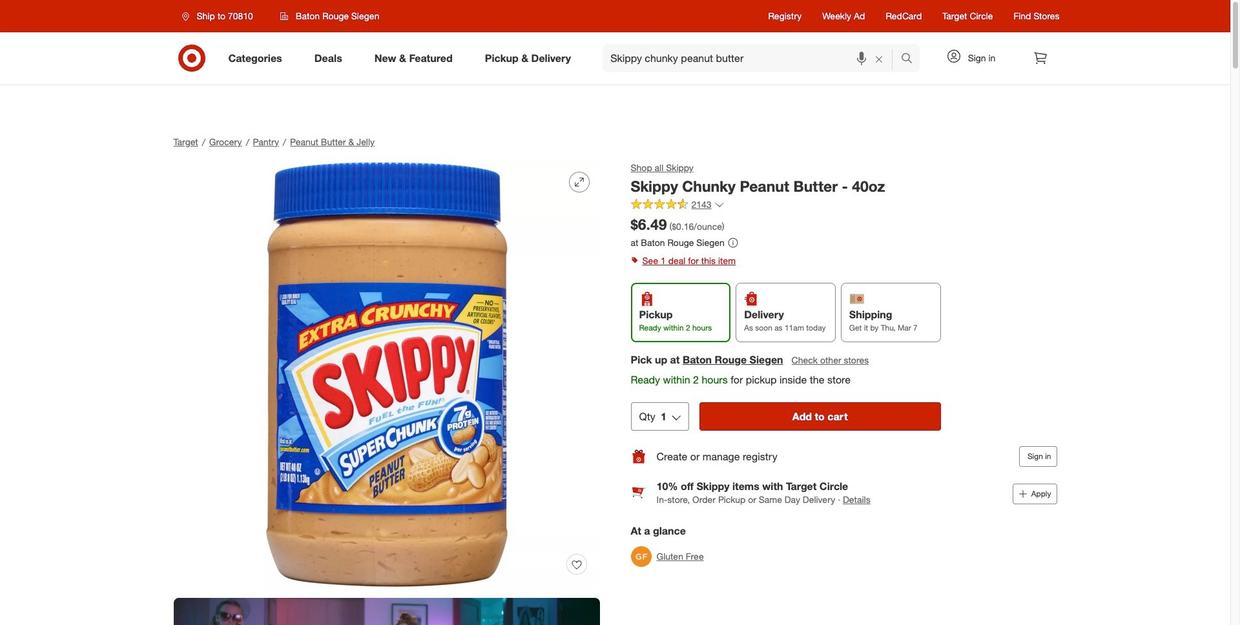 Task type: locate. For each thing, give the bounding box(es) containing it.
What can we help you find? suggestions appear below search field
[[603, 44, 904, 72]]

skippy chunky peanut butter - 40oz, 1 of 16 image
[[173, 162, 600, 588]]



Task type: describe. For each thing, give the bounding box(es) containing it.
image gallery element
[[173, 162, 600, 625]]



Task type: vqa. For each thing, say whether or not it's contained in the screenshot.
'what can we help you find? suggestions appear below' search box
yes



